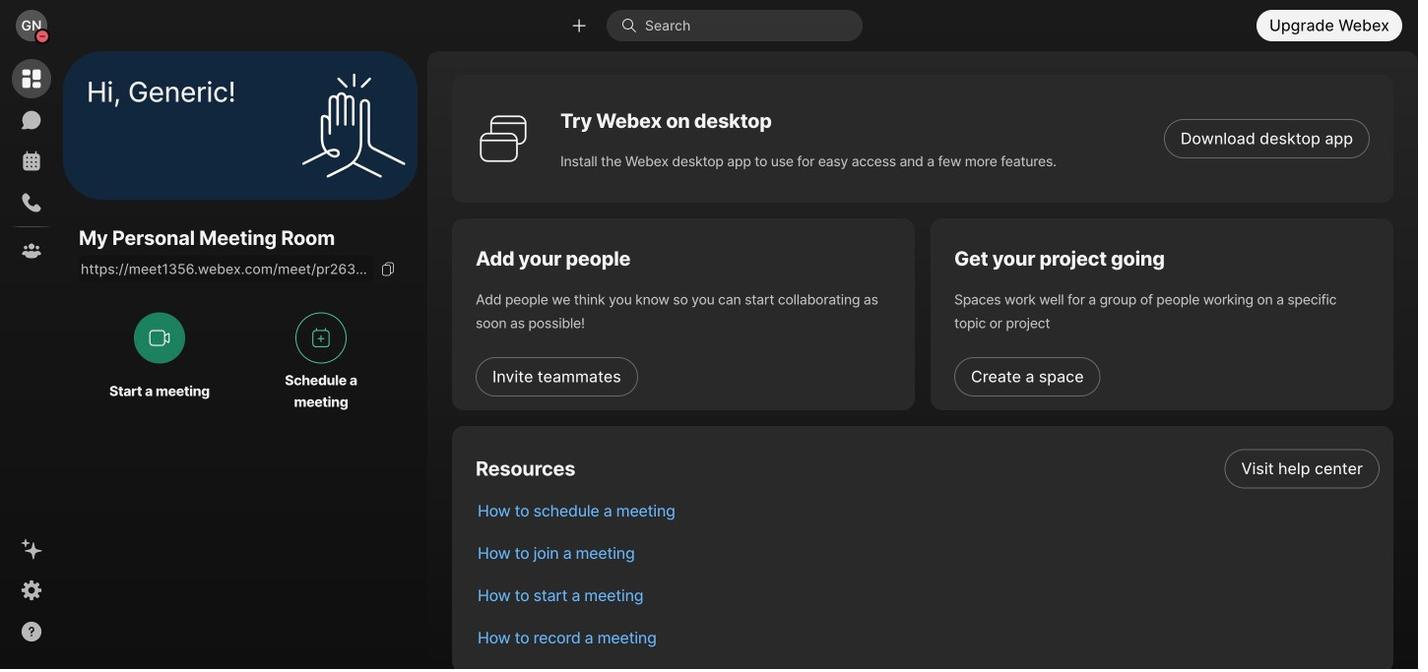 Task type: locate. For each thing, give the bounding box(es) containing it.
None text field
[[79, 255, 374, 283]]

navigation
[[0, 51, 63, 670]]

3 list item from the top
[[462, 533, 1394, 575]]

4 list item from the top
[[462, 575, 1394, 618]]

two hands high fiving image
[[295, 66, 413, 185]]

list item
[[462, 448, 1394, 491], [462, 491, 1394, 533], [462, 533, 1394, 575], [462, 575, 1394, 618], [462, 618, 1394, 660]]

1 list item from the top
[[462, 448, 1394, 491]]

webex tab list
[[12, 59, 51, 271]]



Task type: vqa. For each thing, say whether or not it's contained in the screenshot.
Fred's House list item
no



Task type: describe. For each thing, give the bounding box(es) containing it.
5 list item from the top
[[462, 618, 1394, 660]]

2 list item from the top
[[462, 491, 1394, 533]]



